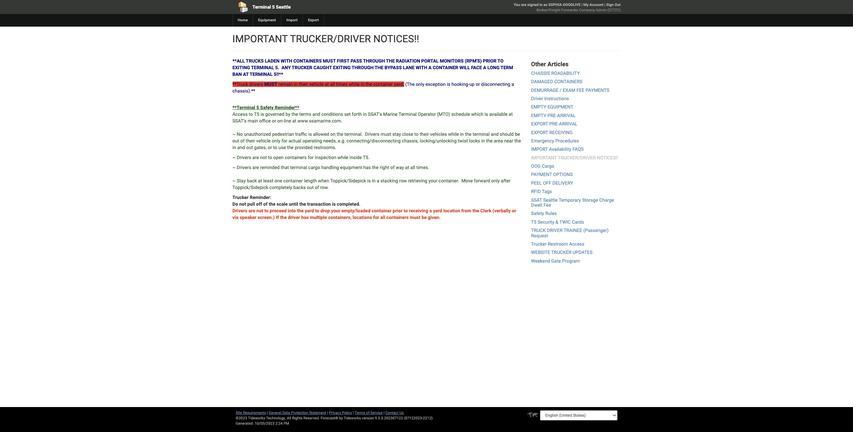 Task type: locate. For each thing, give the bounding box(es) containing it.
the right until
[[299, 202, 306, 207]]

0 horizontal spatial safety
[[260, 105, 274, 110]]

row
[[399, 178, 407, 184]]

1 horizontal spatial while
[[349, 82, 360, 87]]

2 vertical spatial all
[[380, 215, 385, 220]]

2 horizontal spatial for
[[373, 215, 379, 220]]

availability
[[549, 147, 571, 152]]

to inside **terminal 5 safety reminder** access to t5 is governed by the terms and conditions set forth in ssat's marine terminal operator (mto) schedule which is available at ssat's main office or on-line at
[[249, 112, 253, 117]]

t5 up truck
[[531, 220, 536, 225]]

only
[[416, 82, 424, 87], [272, 138, 280, 144], [491, 178, 500, 184]]

0 horizontal spatial the
[[375, 65, 383, 70]]

pre- down empty equipment link
[[547, 113, 557, 118]]

only inside ~ no unauthorized pedestrian traffic is allowed on the terminal.  drivers must stay close to their vehicles while in the terminal and should be out of their vehicle only for actual operating needs, e.g. connecting/disconnecting chassis, locking/unlocking twist locks in the area near the in and out gates, or to use the provided restrooms.
[[272, 138, 280, 144]]

1 vertical spatial with
[[416, 65, 427, 70]]

home
[[238, 18, 248, 22]]

in inside ~ stay back at least one container length when toppick/sidepick is in a stacking row retrieving your container.  move forward only after toppick/sidepick completely backs out of row.
[[372, 178, 376, 184]]

gates,
[[254, 145, 267, 150]]

~ for ~ stay back at least one container length when toppick/sidepick is in a stacking row retrieving your container.  move forward only after toppick/sidepick completely backs out of row.
[[232, 178, 236, 184]]

in left stacking at top
[[372, 178, 376, 184]]

access down **terminal
[[232, 112, 248, 117]]

container left yard.
[[373, 82, 393, 87]]

the down actual
[[287, 145, 294, 150]]

use
[[278, 145, 286, 150]]

0 horizontal spatial 5
[[256, 105, 259, 110]]

3 ~ from the top
[[232, 165, 236, 170]]

pre- down empty pre-arrival link at the top right
[[549, 121, 559, 127]]

1 export from the top
[[531, 121, 548, 127]]

1 vertical spatial while
[[448, 132, 459, 137]]

stacking
[[380, 178, 398, 184]]

(the
[[405, 82, 415, 87]]

of up version
[[366, 411, 370, 416]]

container
[[373, 82, 393, 87], [283, 178, 303, 184], [372, 208, 391, 214]]

at
[[243, 72, 249, 77]]

is inside trucker reminder: do not pull off of the scale until the transaction is completed. drivers are not to proceed into the yard to drop your empty/loaded container prior to receiving a yard location from the clerk (verbally or via speaker screen.) if the driver has multiple containers, locations for all containers must be given.
[[332, 202, 336, 207]]

not for pull
[[239, 202, 246, 207]]

arrival down equipment
[[557, 113, 576, 118]]

1 vertical spatial safety
[[531, 211, 544, 216]]

2 vertical spatial and
[[237, 145, 245, 150]]

out inside ~ stay back at least one container length when toppick/sidepick is in a stacking row retrieving your container.  move forward only after toppick/sidepick completely backs out of row.
[[307, 185, 314, 190]]

in
[[539, 3, 543, 7], [294, 82, 298, 87], [361, 82, 364, 87], [363, 112, 367, 117], [460, 132, 464, 137], [481, 138, 485, 144], [232, 145, 236, 150], [372, 178, 376, 184]]

0 vertical spatial containers
[[285, 155, 307, 160]]

the right if
[[280, 215, 287, 220]]

1 horizontal spatial must
[[323, 58, 336, 64]]

a up given.
[[429, 208, 432, 214]]

in right locks
[[481, 138, 485, 144]]

and inside **terminal 5 safety reminder** access to t5 is governed by the terms and conditions set forth in ssat's marine terminal operator (mto) schedule which is available at ssat's main office or on-line at
[[312, 112, 320, 117]]

of right the off
[[263, 202, 268, 207]]

has down 't5.'
[[363, 165, 371, 170]]

the inside **terminal 5 safety reminder** access to t5 is governed by the terms and conditions set forth in ssat's marine terminal operator (mto) schedule which is available at ssat's main office or on-line at
[[292, 112, 298, 117]]

1 horizontal spatial a
[[483, 65, 486, 70]]

/
[[560, 87, 562, 93]]

all inside trucker reminder: do not pull off of the scale until the transaction is completed. drivers are not to proceed into the yard to drop your empty/loaded container prior to receiving a yard location from the clerk (verbally or via speaker screen.) if the driver has multiple containers, locations for all containers must be given.
[[380, 215, 385, 220]]

t5 inside other articles chassis roadability damaged containers demurrage / exam fee payments driver instructions empty equipment empty pre-arrival export pre-arrival export receiving emergency procedures import availability faqs important trucker/driver notices!! oog cargo payment options peel off delivery rfid tags ssat seattle temporary storage charge dwell fee safety rules t5 security & twic cards truck driver trainee (passenger) request trucker restroom access website trucker updates weekend gate program
[[531, 220, 536, 225]]

0 horizontal spatial while
[[337, 155, 348, 160]]

the
[[386, 58, 395, 64], [375, 65, 383, 70]]

is inside ~ stay back at least one container length when toppick/sidepick is in a stacking row retrieving your container.  move forward only after toppick/sidepick completely backs out of row.
[[367, 178, 371, 184]]

1 vertical spatial toppick/sidepick
[[232, 185, 268, 190]]

or right "up"
[[476, 82, 480, 87]]

2 yard from the left
[[433, 208, 442, 214]]

restroom
[[548, 242, 568, 247]]

1 yard from the left
[[305, 208, 314, 214]]

terminal
[[473, 132, 490, 137], [290, 165, 307, 170]]

1 vertical spatial your
[[331, 208, 340, 214]]

(rpm's)
[[465, 58, 482, 64]]

trucker/driver inside other articles chassis roadability damaged containers demurrage / exam fee payments driver instructions empty equipment empty pre-arrival export pre-arrival export receiving emergency procedures import availability faqs important trucker/driver notices!! oog cargo payment options peel off delivery rfid tags ssat seattle temporary storage charge dwell fee safety rules t5 security & twic cards truck driver trainee (passenger) request trucker restroom access website trucker updates weekend gate program
[[558, 155, 596, 161]]

times
[[336, 82, 348, 87]]

0 horizontal spatial must
[[264, 82, 277, 87]]

in inside **terminal 5 safety reminder** access to t5 is governed by the terms and conditions set forth in ssat's marine terminal operator (mto) schedule which is available at ssat's main office or on-line at
[[363, 112, 367, 117]]

while
[[349, 82, 360, 87], [448, 132, 459, 137], [337, 155, 348, 160]]

| left sign
[[604, 3, 605, 7]]

the right into
[[297, 208, 304, 214]]

trucker restroom access link
[[531, 242, 584, 247]]

yard up the multiple
[[305, 208, 314, 214]]

1 horizontal spatial trucker/driver
[[558, 155, 596, 161]]

0 vertical spatial trucker
[[232, 195, 249, 200]]

available
[[489, 112, 508, 117]]

access inside other articles chassis roadability damaged containers demurrage / exam fee payments driver instructions empty equipment empty pre-arrival export pre-arrival export receiving emergency procedures import availability faqs important trucker/driver notices!! oog cargo payment options peel off delivery rfid tags ssat seattle temporary storage charge dwell fee safety rules t5 security & twic cards truck driver trainee (passenger) request trucker restroom access website trucker updates weekend gate program
[[569, 242, 584, 247]]

technology.
[[266, 417, 286, 421]]

terminal up equipment
[[252, 4, 271, 10]]

while left the inside
[[337, 155, 348, 160]]

must down 5!!**
[[264, 82, 277, 87]]

move
[[461, 178, 473, 184]]

tideworks
[[344, 417, 361, 421]]

be right should at the top right of page
[[515, 132, 520, 137]]

0 vertical spatial containers
[[293, 58, 322, 64]]

trucker reminder: do not pull off of the scale until the transaction is completed. drivers are not to proceed into the yard to drop your empty/loaded container prior to receiving a yard location from the clerk (verbally or via speaker screen.) if the driver has multiple containers, locations for all containers must be given.
[[232, 195, 516, 220]]

1 horizontal spatial be
[[515, 132, 520, 137]]

must down receiving on the top
[[410, 215, 420, 220]]

a
[[428, 65, 432, 70], [483, 65, 486, 70]]

2 vertical spatial while
[[337, 155, 348, 160]]

2 a from the left
[[483, 65, 486, 70]]

1 vertical spatial must
[[410, 215, 420, 220]]

vehicle up 'gates,'
[[256, 138, 271, 144]]

toppick/sidepick down "back"
[[232, 185, 268, 190]]

a down 'portal'
[[428, 65, 432, 70]]

signed
[[527, 3, 539, 7]]

no
[[237, 132, 243, 137]]

updates
[[573, 250, 592, 255]]

only right (the
[[416, 82, 424, 87]]

speaker
[[240, 215, 256, 220]]

0 vertical spatial toppick/sidepick
[[330, 178, 366, 184]]

(mto)
[[437, 112, 450, 117]]

important down equipment link
[[232, 33, 288, 45]]

not right the do at the left
[[239, 202, 246, 207]]

0 horizontal spatial trucker/driver
[[290, 33, 371, 45]]

the up bypass
[[386, 58, 395, 64]]

trucker inside "**all trucks laden with containers must first pass through the radiation portal monitors (rpm's) prior to exiting terminal 5.  any trucker caught exiting through the bypass lane with a container will face a long term ban at terminal 5!!**"
[[292, 65, 312, 70]]

pre-
[[547, 113, 557, 118], [549, 121, 559, 127]]

yard up given.
[[433, 208, 442, 214]]

you
[[514, 3, 520, 7]]

ssat's left marine
[[368, 112, 382, 117]]

to left open
[[268, 155, 272, 160]]

must inside "**all trucks laden with containers must first pass through the radiation portal monitors (rpm's) prior to exiting terminal 5.  any trucker caught exiting through the bypass lane with a container will face a long term ban at terminal 5!!**"
[[323, 58, 336, 64]]

out down length at the top left
[[307, 185, 314, 190]]

terminal right marine
[[399, 112, 417, 117]]

trucker inside other articles chassis roadability damaged containers demurrage / exam fee payments driver instructions empty equipment empty pre-arrival export pre-arrival export receiving emergency procedures import availability faqs important trucker/driver notices!! oog cargo payment options peel off delivery rfid tags ssat seattle temporary storage charge dwell fee safety rules t5 security & twic cards truck driver trainee (passenger) request trucker restroom access website trucker updates weekend gate program
[[551, 250, 571, 255]]

0 vertical spatial must
[[381, 132, 391, 137]]

1 vertical spatial 5
[[256, 105, 259, 110]]

trucker down request
[[531, 242, 547, 247]]

2 vertical spatial container
[[372, 208, 391, 214]]

be down receiving on the top
[[422, 215, 427, 220]]

0 horizontal spatial a
[[428, 65, 432, 70]]

actual
[[289, 138, 301, 144]]

clerk
[[480, 208, 491, 214]]

1 horizontal spatial containers
[[554, 79, 582, 84]]

my
[[583, 3, 589, 7]]

protection
[[291, 411, 308, 416]]

trainee
[[564, 228, 582, 233]]

0 vertical spatial a
[[511, 82, 514, 87]]

for right locations
[[373, 215, 379, 220]]

drivers inside trucker reminder: do not pull off of the scale until the transaction is completed. drivers are not to proceed into the yard to drop your empty/loaded container prior to receiving a yard location from the clerk (verbally or via speaker screen.) if the driver has multiple containers, locations for all containers must be given.
[[232, 208, 247, 214]]

1 horizontal spatial your
[[428, 178, 437, 184]]

1 horizontal spatial notices!!
[[597, 155, 618, 161]]

0 horizontal spatial must
[[381, 132, 391, 137]]

the up "e.g."
[[337, 132, 343, 137]]

twic
[[559, 220, 571, 225]]

row.
[[320, 185, 329, 190]]

or left on-
[[272, 118, 276, 124]]

trucker/driver down faqs
[[558, 155, 596, 161]]

caught
[[313, 65, 332, 70]]

0 vertical spatial their
[[299, 82, 308, 87]]

5 for **terminal
[[256, 105, 259, 110]]

0 vertical spatial be
[[515, 132, 520, 137]]

notices!!
[[373, 33, 419, 45], [597, 155, 618, 161]]

after
[[501, 178, 511, 184]]

at inside ~ stay back at least one container length when toppick/sidepick is in a stacking row retrieving your container.  move forward only after toppick/sidepick completely backs out of row.
[[258, 178, 262, 184]]

completed.
[[337, 202, 360, 207]]

in inside the you are signed in as sophia goodlive | my account | sign out broker/freight forwarder company admin (57721)
[[539, 3, 543, 7]]

not down the off
[[256, 208, 263, 214]]

1 horizontal spatial for
[[308, 155, 314, 160]]

by up 'line' at left top
[[286, 112, 290, 117]]

the
[[366, 82, 372, 87], [292, 112, 298, 117], [337, 132, 343, 137], [465, 132, 471, 137], [486, 138, 493, 144], [514, 138, 521, 144], [287, 145, 294, 150], [372, 165, 379, 170], [269, 202, 275, 207], [299, 202, 306, 207], [297, 208, 304, 214], [472, 208, 479, 214], [280, 215, 287, 220]]

1 vertical spatial not
[[239, 202, 246, 207]]

out left 'gates,'
[[246, 145, 253, 150]]

completely
[[269, 185, 292, 190]]

your inside trucker reminder: do not pull off of the scale until the transaction is completed. drivers are not to proceed into the yard to drop your empty/loaded container prior to receiving a yard location from the clerk (verbally or via speaker screen.) if the driver has multiple containers, locations for all containers must be given.
[[331, 208, 340, 214]]

terminal down trucks
[[251, 65, 274, 70]]

~ inside ~ no unauthorized pedestrian traffic is allowed on the terminal.  drivers must stay close to their vehicles while in the terminal and should be out of their vehicle only for actual operating needs, e.g. connecting/disconnecting chassis, locking/unlocking twist locks in the area near the in and out gates, or to use the provided restrooms.
[[232, 132, 236, 137]]

0 vertical spatial terminal
[[473, 132, 490, 137]]

ssat's up the no
[[232, 118, 247, 124]]

pm
[[284, 422, 289, 426]]

out down the no
[[232, 138, 239, 144]]

0 horizontal spatial trucker
[[232, 195, 249, 200]]

only up use
[[272, 138, 280, 144]]

0 vertical spatial only
[[416, 82, 424, 87]]

1 horizontal spatial exiting
[[333, 65, 351, 70]]

pedestrian
[[272, 132, 294, 137]]

1 horizontal spatial terminal
[[399, 112, 417, 117]]

trucker inside trucker reminder: do not pull off of the scale until the transaction is completed. drivers are not to proceed into the yard to drop your empty/loaded container prior to receiving a yard location from the clerk (verbally or via speaker screen.) if the driver has multiple containers, locations for all containers must be given.
[[232, 195, 249, 200]]

0 vertical spatial by
[[286, 112, 290, 117]]

and down the no
[[237, 145, 245, 150]]

all left times
[[330, 82, 335, 87]]

1 horizontal spatial important
[[531, 155, 557, 161]]

has inside trucker reminder: do not pull off of the scale until the transaction is completed. drivers are not to proceed into the yard to drop your empty/loaded container prior to receiving a yard location from the clerk (verbally or via speaker screen.) if the driver has multiple containers, locations for all containers must be given.
[[301, 215, 309, 220]]

your right retrieving
[[428, 178, 437, 184]]

0 vertical spatial must
[[323, 58, 336, 64]]

export up export receiving 'link'
[[531, 121, 548, 127]]

(57721)
[[608, 8, 621, 12]]

1 horizontal spatial containers
[[386, 215, 409, 220]]

containers up exam
[[554, 79, 582, 84]]

their right remain on the left top of page
[[299, 82, 308, 87]]

at
[[325, 82, 329, 87], [509, 112, 513, 117], [292, 118, 296, 124], [405, 165, 409, 170], [258, 178, 262, 184]]

drivers inside ~ no unauthorized pedestrian traffic is allowed on the terminal.  drivers must stay close to their vehicles while in the terminal and should be out of their vehicle only for actual operating needs, e.g. connecting/disconnecting chassis, locking/unlocking twist locks in the area near the in and out gates, or to use the provided restrooms.
[[365, 132, 379, 137]]

of down the no
[[240, 138, 245, 144]]

2 vertical spatial for
[[373, 215, 379, 220]]

5 inside **terminal 5 safety reminder** access to t5 is governed by the terms and conditions set forth in ssat's marine terminal operator (mto) schedule which is available at ssat's main office or on-line at
[[256, 105, 259, 110]]

privacy policy link
[[329, 411, 352, 416]]

1 horizontal spatial t5
[[531, 220, 536, 225]]

with up the any
[[281, 58, 292, 64]]

1 vertical spatial only
[[272, 138, 280, 144]]

terminal inside ~ no unauthorized pedestrian traffic is allowed on the terminal.  drivers must stay close to their vehicles while in the terminal and should be out of their vehicle only for actual operating needs, e.g. connecting/disconnecting chassis, locking/unlocking twist locks in the area near the in and out gates, or to use the provided restrooms.
[[473, 132, 490, 137]]

1 vertical spatial ssat's
[[232, 118, 247, 124]]

0 horizontal spatial has
[[301, 215, 309, 220]]

their left vehicles
[[420, 132, 429, 137]]

1 vertical spatial all
[[410, 165, 415, 170]]

through down pass
[[352, 65, 374, 70]]

1 vertical spatial container
[[283, 178, 303, 184]]

0 horizontal spatial your
[[331, 208, 340, 214]]

rfid tags link
[[531, 189, 552, 194]]

important trucker/driver notices!!
[[232, 33, 419, 45]]

or right 'gates,'
[[268, 145, 272, 150]]

statement
[[309, 411, 326, 416]]

truck
[[531, 228, 546, 233]]

2 vertical spatial a
[[429, 208, 432, 214]]

monitors
[[440, 58, 464, 64]]

0 vertical spatial trucker
[[292, 65, 312, 70]]

on
[[330, 132, 336, 137]]

in down "**all trucks laden with containers must first pass through the radiation portal monitors (rpm's) prior to exiting terminal 5.  any trucker caught exiting through the bypass lane with a container will face a long term ban at terminal 5!!**"
[[361, 82, 364, 87]]

all
[[330, 82, 335, 87], [410, 165, 415, 170], [380, 215, 385, 220]]

service
[[370, 411, 383, 416]]

and up area
[[491, 132, 499, 137]]

exiting down first
[[333, 65, 351, 70]]

~ inside ~ stay back at least one container length when toppick/sidepick is in a stacking row retrieving your container.  move forward only after toppick/sidepick completely backs out of row.
[[232, 178, 236, 184]]

the right near
[[514, 138, 521, 144]]

containers down prior
[[386, 215, 409, 220]]

2 export from the top
[[531, 130, 548, 135]]

locks
[[469, 138, 480, 144]]

reserved.
[[303, 417, 320, 421]]

container inside ~ stay back at least one container length when toppick/sidepick is in a stacking row retrieving your container.  move forward only after toppick/sidepick completely backs out of row.
[[283, 178, 303, 184]]

is right which
[[485, 112, 488, 117]]

0 vertical spatial with
[[281, 58, 292, 64]]

1 vertical spatial their
[[420, 132, 429, 137]]

1 vertical spatial terminal
[[250, 72, 273, 77]]

must left stay
[[381, 132, 391, 137]]

must
[[323, 58, 336, 64], [264, 82, 277, 87]]

in left as
[[539, 3, 543, 7]]

of left row.
[[315, 185, 319, 190]]

1 vertical spatial containers
[[554, 79, 582, 84]]

payments
[[586, 87, 609, 93]]

damaged containers link
[[531, 79, 582, 84]]

is left stacking at top
[[367, 178, 371, 184]]

vehicle inside ~ no unauthorized pedestrian traffic is allowed on the terminal.  drivers must stay close to their vehicles while in the terminal and should be out of their vehicle only for actual operating needs, e.g. connecting/disconnecting chassis, locking/unlocking twist locks in the area near the in and out gates, or to use the provided restrooms.
[[256, 138, 271, 144]]

are right you
[[521, 3, 526, 7]]

0 horizontal spatial a
[[377, 178, 379, 184]]

terms of service link
[[355, 411, 383, 416]]

locking/unlocking
[[420, 138, 457, 144]]

1 horizontal spatial safety
[[531, 211, 544, 216]]

the up proceed
[[269, 202, 275, 207]]

storage
[[582, 197, 598, 203]]

2 vertical spatial their
[[246, 138, 255, 144]]

to
[[249, 112, 253, 117], [414, 132, 419, 137], [273, 145, 277, 150], [268, 155, 272, 160], [264, 208, 268, 214], [315, 208, 319, 214], [404, 208, 408, 214]]

only inside ~ stay back at least one container length when toppick/sidepick is in a stacking row retrieving your container.  move forward only after toppick/sidepick completely backs out of row.
[[491, 178, 500, 184]]

0 horizontal spatial be
[[422, 215, 427, 220]]

1 vertical spatial access
[[569, 242, 584, 247]]

2 horizontal spatial while
[[448, 132, 459, 137]]

restrooms.
[[314, 145, 336, 150]]

0 horizontal spatial toppick/sidepick
[[232, 185, 268, 190]]

toppick/sidepick down equipment
[[330, 178, 366, 184]]

import availability faqs link
[[531, 147, 584, 152]]

at right 'line' at left top
[[292, 118, 296, 124]]

twist
[[458, 138, 468, 144]]

with down 'portal'
[[416, 65, 427, 70]]

1 vertical spatial trucker/driver
[[558, 155, 596, 161]]

reminder:
[[250, 195, 271, 200]]

must inside trucker reminder: do not pull off of the scale until the transaction is completed. drivers are not to proceed into the yard to drop your empty/loaded container prior to receiving a yard location from the clerk (verbally or via speaker screen.) if the driver has multiple containers, locations for all containers must be given.
[[410, 215, 420, 220]]

0 vertical spatial and
[[312, 112, 320, 117]]

1 horizontal spatial must
[[410, 215, 420, 220]]

trucker/driver down export link
[[290, 33, 371, 45]]

0 horizontal spatial access
[[232, 112, 248, 117]]

close
[[402, 132, 413, 137]]

if
[[276, 215, 279, 220]]

arrival up receiving
[[559, 121, 577, 127]]

a right face at the right top of page
[[483, 65, 486, 70]]

seattle up import
[[276, 4, 291, 10]]

containers down provided
[[285, 155, 307, 160]]

trucks
[[246, 58, 264, 64]]

0 vertical spatial t5
[[254, 112, 259, 117]]

the left bypass
[[375, 65, 383, 70]]

0 horizontal spatial containers
[[285, 155, 307, 160]]

the down the reminder**
[[292, 112, 298, 117]]

0 vertical spatial the
[[386, 58, 395, 64]]

emergency
[[531, 138, 554, 144]]

1 ~ from the top
[[232, 132, 236, 137]]

0 vertical spatial important
[[232, 33, 288, 45]]

only inside the (the only exception is hooking-up or disconnecting a chassis).**
[[416, 82, 424, 87]]

office
[[259, 118, 271, 124]]

2 ~ from the top
[[232, 155, 236, 160]]

their down unauthorized
[[246, 138, 255, 144]]

container up backs
[[283, 178, 303, 184]]

weekend
[[531, 258, 550, 264]]

pass
[[351, 58, 362, 64]]

1 vertical spatial trucker
[[551, 250, 571, 255]]

of left way
[[390, 165, 395, 170]]

procedures
[[555, 138, 579, 144]]

the right from on the right top of the page
[[472, 208, 479, 214]]

a inside trucker reminder: do not pull off of the scale until the transaction is completed. drivers are not to proceed into the yard to drop your empty/loaded container prior to receiving a yard location from the clerk (verbally or via speaker screen.) if the driver has multiple containers, locations for all containers must be given.
[[429, 208, 432, 214]]

9.5.0.202307122
[[375, 417, 403, 421]]

1 horizontal spatial all
[[380, 215, 385, 220]]

up
[[469, 82, 475, 87]]

4 ~ from the top
[[232, 178, 236, 184]]

2 horizontal spatial out
[[307, 185, 314, 190]]

toppick/sidepick
[[330, 178, 366, 184], [232, 185, 268, 190]]

1 vertical spatial terminal
[[399, 112, 417, 117]]

0 horizontal spatial terminal
[[252, 4, 271, 10]]

important inside other articles chassis roadability damaged containers demurrage / exam fee payments driver instructions empty equipment empty pre-arrival export pre-arrival export receiving emergency procedures import availability faqs important trucker/driver notices!! oog cargo payment options peel off delivery rfid tags ssat seattle temporary storage charge dwell fee safety rules t5 security & twic cards truck driver trainee (passenger) request trucker restroom access website trucker updates weekend gate program
[[531, 155, 557, 161]]

ssat's
[[368, 112, 382, 117], [232, 118, 247, 124]]

1 vertical spatial a
[[377, 178, 379, 184]]

0 horizontal spatial out
[[232, 138, 239, 144]]

to up main
[[249, 112, 253, 117]]

1 horizontal spatial the
[[386, 58, 395, 64]]

terminal
[[252, 4, 271, 10], [399, 112, 417, 117]]

chassis roadability link
[[531, 71, 580, 76]]

for down pedestrian
[[282, 138, 287, 144]]

is
[[447, 82, 450, 87], [261, 112, 264, 117], [485, 112, 488, 117], [308, 132, 312, 137], [367, 178, 371, 184], [332, 202, 336, 207]]

0 horizontal spatial only
[[272, 138, 280, 144]]

access up updates
[[569, 242, 584, 247]]

containers inside other articles chassis roadability damaged containers demurrage / exam fee payments driver instructions empty equipment empty pre-arrival export pre-arrival export receiving emergency procedures import availability faqs important trucker/driver notices!! oog cargo payment options peel off delivery rfid tags ssat seattle temporary storage charge dwell fee safety rules t5 security & twic cards truck driver trainee (passenger) request trucker restroom access website trucker updates weekend gate program
[[554, 79, 582, 84]]

1 horizontal spatial trucker
[[531, 242, 547, 247]]

0 vertical spatial notices!!
[[373, 33, 419, 45]]

delivery
[[552, 181, 573, 186]]

1 horizontal spatial by
[[339, 417, 343, 421]]



Task type: vqa. For each thing, say whether or not it's contained in the screenshot.
Forgot password? Log in
no



Task type: describe. For each thing, give the bounding box(es) containing it.
to right prior
[[404, 208, 408, 214]]

terminal inside **terminal 5 safety reminder** access to t5 is governed by the terms and conditions set forth in ssat's marine terminal operator (mto) schedule which is available at ssat's main office or on-line at
[[399, 112, 417, 117]]

0 vertical spatial trucker/driver
[[290, 33, 371, 45]]

safety inside **terminal 5 safety reminder** access to t5 is governed by the terms and conditions set forth in ssat's marine terminal operator (mto) schedule which is available at ssat's main office or on-line at
[[260, 105, 274, 110]]

1 vertical spatial terminal
[[290, 165, 307, 170]]

&
[[555, 220, 558, 225]]

the down "**all trucks laden with containers must first pass through the radiation portal monitors (rpm's) prior to exiting terminal 5.  any trucker caught exiting through the bypass lane with a container will face a long term ban at terminal 5!!**"
[[366, 82, 372, 87]]

on-
[[277, 118, 284, 124]]

driver
[[531, 96, 543, 101]]

5 for terminal
[[272, 4, 275, 10]]

5!!**
[[274, 72, 283, 77]]

the left right
[[372, 165, 379, 170]]

any
[[281, 65, 291, 70]]

import link
[[281, 14, 303, 27]]

containers inside trucker reminder: do not pull off of the scale until the transaction is completed. drivers are not to proceed into the yard to drop your empty/loaded container prior to receiving a yard location from the clerk (verbally or via speaker screen.) if the driver has multiple containers, locations for all containers must be given.
[[386, 215, 409, 220]]

0 horizontal spatial notices!!
[[373, 33, 419, 45]]

for inside ~ no unauthorized pedestrian traffic is allowed on the terminal.  drivers must stay close to their vehicles while in the terminal and should be out of their vehicle only for actual operating needs, e.g. connecting/disconnecting chassis, locking/unlocking twist locks in the area near the in and out gates, or to use the provided restrooms.
[[282, 138, 287, 144]]

1 horizontal spatial their
[[299, 82, 308, 87]]

to left use
[[273, 145, 277, 150]]

©2023 tideworks
[[236, 417, 265, 421]]

when
[[318, 178, 329, 184]]

0 vertical spatial arrival
[[557, 113, 576, 118]]

or inside ~ no unauthorized pedestrian traffic is allowed on the terminal.  drivers must stay close to their vehicles while in the terminal and should be out of their vehicle only for actual operating needs, e.g. connecting/disconnecting chassis, locking/unlocking twist locks in the area near the in and out gates, or to use the provided restrooms.
[[268, 145, 272, 150]]

for inside trucker reminder: do not pull off of the scale until the transaction is completed. drivers are not to proceed into the yard to drop your empty/loaded container prior to receiving a yard location from the clerk (verbally or via speaker screen.) if the driver has multiple containers, locations for all containers must be given.
[[373, 215, 379, 220]]

not for to
[[260, 155, 267, 160]]

1 a from the left
[[428, 65, 432, 70]]

1 horizontal spatial out
[[246, 145, 253, 150]]

is inside the (the only exception is hooking-up or disconnecting a chassis).**
[[447, 82, 450, 87]]

~ drivers are not to open containers for inspection while inside t5.
[[232, 155, 369, 160]]

**truck
[[232, 82, 248, 87]]

connecting/disconnecting
[[347, 138, 401, 144]]

or inside the (the only exception is hooking-up or disconnecting a chassis).**
[[476, 82, 480, 87]]

general data protection statement link
[[269, 411, 326, 416]]

to up the multiple
[[315, 208, 319, 214]]

**all
[[232, 58, 245, 64]]

0 vertical spatial vehicle
[[309, 82, 324, 87]]

length
[[304, 178, 317, 184]]

as
[[543, 3, 547, 7]]

portal
[[421, 58, 439, 64]]

| up 9.5.0.202307122
[[384, 411, 384, 416]]

~ for ~ drivers are not to open containers for inspection while inside t5.
[[232, 155, 236, 160]]

at right way
[[405, 165, 409, 170]]

roadability
[[551, 71, 580, 76]]

contact us link
[[385, 411, 404, 416]]

must inside ~ no unauthorized pedestrian traffic is allowed on the terminal.  drivers must stay close to their vehicles while in the terminal and should be out of their vehicle only for actual operating needs, e.g. connecting/disconnecting chassis, locking/unlocking twist locks in the area near the in and out gates, or to use the provided restrooms.
[[381, 132, 391, 137]]

or inside **terminal 5 safety reminder** access to t5 is governed by the terms and conditions set forth in ssat's marine terminal operator (mto) schedule which is available at ssat's main office or on-line at
[[272, 118, 276, 124]]

transaction
[[307, 202, 331, 207]]

forth
[[352, 112, 362, 117]]

in right remain on the left top of page
[[294, 82, 298, 87]]

seattle inside other articles chassis roadability damaged containers demurrage / exam fee payments driver instructions empty equipment empty pre-arrival export pre-arrival export receiving emergency procedures import availability faqs important trucker/driver notices!! oog cargo payment options peel off delivery rfid tags ssat seattle temporary storage charge dwell fee safety rules t5 security & twic cards truck driver trainee (passenger) request trucker restroom access website trucker updates weekend gate program
[[543, 197, 558, 203]]

1 vertical spatial pre-
[[549, 121, 559, 127]]

by inside the 'site requirements | general data protection statement | privacy policy | terms of service | contact us ©2023 tideworks technology. all rights reserved. forecast® by tideworks version 9.5.0.202307122 (07122023-2212) generated: 10/05/2023 2:24 pm'
[[339, 417, 343, 421]]

way
[[396, 165, 404, 170]]

a inside the (the only exception is hooking-up or disconnecting a chassis).**
[[511, 82, 514, 87]]

is inside ~ no unauthorized pedestrian traffic is allowed on the terminal.  drivers must stay close to their vehicles while in the terminal and should be out of their vehicle only for actual operating needs, e.g. connecting/disconnecting chassis, locking/unlocking twist locks in the area near the in and out gates, or to use the provided restrooms.
[[308, 132, 312, 137]]

drivers
[[249, 82, 263, 87]]

by inside **terminal 5 safety reminder** access to t5 is governed by the terms and conditions set forth in ssat's marine terminal operator (mto) schedule which is available at ssat's main office or on-line at
[[286, 112, 290, 117]]

the up twist
[[465, 132, 471, 137]]

area
[[494, 138, 503, 144]]

payment
[[531, 172, 552, 177]]

locations
[[353, 215, 372, 220]]

at right available
[[509, 112, 513, 117]]

back
[[247, 178, 257, 184]]

goodlive
[[563, 3, 581, 7]]

reminded
[[260, 165, 280, 170]]

trucker inside other articles chassis roadability damaged containers demurrage / exam fee payments driver instructions empty equipment empty pre-arrival export pre-arrival export receiving emergency procedures import availability faqs important trucker/driver notices!! oog cargo payment options peel off delivery rfid tags ssat seattle temporary storage charge dwell fee safety rules t5 security & twic cards truck driver trainee (passenger) request trucker restroom access website trucker updates weekend gate program
[[531, 242, 547, 247]]

given.
[[428, 215, 441, 220]]

1 horizontal spatial ssat's
[[368, 112, 382, 117]]

| up 'forecast®' at the bottom of the page
[[327, 411, 328, 416]]

| left general
[[267, 411, 268, 416]]

import
[[531, 147, 548, 152]]

containers inside "**all trucks laden with containers must first pass through the radiation portal monitors (rpm's) prior to exiting terminal 5.  any trucker caught exiting through the bypass lane with a container will face a long term ban at terminal 5!!**"
[[293, 58, 322, 64]]

forecast®
[[321, 417, 338, 421]]

0 horizontal spatial important
[[232, 33, 288, 45]]

receiving
[[549, 130, 573, 135]]

a inside ~ stay back at least one container length when toppick/sidepick is in a stacking row retrieving your container.  move forward only after toppick/sidepick completely backs out of row.
[[377, 178, 379, 184]]

line
[[284, 118, 291, 124]]

are down 'gates,'
[[252, 155, 259, 160]]

to right close
[[414, 132, 419, 137]]

driver
[[288, 215, 300, 220]]

scale
[[277, 202, 288, 207]]

terminal inside terminal 5 seattle link
[[252, 4, 271, 10]]

1 horizontal spatial with
[[416, 65, 427, 70]]

0 vertical spatial seattle
[[276, 4, 291, 10]]

safety inside other articles chassis roadability damaged containers demurrage / exam fee payments driver instructions empty equipment empty pre-arrival export pre-arrival export receiving emergency procedures import availability faqs important trucker/driver notices!! oog cargo payment options peel off delivery rfid tags ssat seattle temporary storage charge dwell fee safety rules t5 security & twic cards truck driver trainee (passenger) request trucker restroom access website trucker updates weekend gate program
[[531, 211, 544, 216]]

temporary
[[559, 197, 581, 203]]

while inside ~ no unauthorized pedestrian traffic is allowed on the terminal.  drivers must stay close to their vehicles while in the terminal and should be out of their vehicle only for actual operating needs, e.g. connecting/disconnecting chassis, locking/unlocking twist locks in the area near the in and out gates, or to use the provided restrooms.
[[448, 132, 459, 137]]

is up office
[[261, 112, 264, 117]]

at left times
[[325, 82, 329, 87]]

.
[[341, 118, 342, 124]]

1 vertical spatial and
[[491, 132, 499, 137]]

the left area
[[486, 138, 493, 144]]

0 vertical spatial terminal
[[251, 65, 274, 70]]

t5 inside **terminal 5 safety reminder** access to t5 is governed by the terms and conditions set forth in ssat's marine terminal operator (mto) schedule which is available at ssat's main office or on-line at
[[254, 112, 259, 117]]

1 horizontal spatial toppick/sidepick
[[330, 178, 366, 184]]

yard.
[[394, 82, 404, 87]]

| up tideworks
[[353, 411, 354, 416]]

ban
[[232, 72, 242, 77]]

backs
[[293, 185, 306, 190]]

2212)
[[423, 417, 433, 421]]

~ for ~ drivers are reminded that terminal cargo handling equipment has the right of way at all times.
[[232, 165, 236, 170]]

import
[[286, 18, 298, 22]]

rfid
[[531, 189, 541, 194]]

of inside ~ no unauthorized pedestrian traffic is allowed on the terminal.  drivers must stay close to their vehicles while in the terminal and should be out of their vehicle only for actual operating needs, e.g. connecting/disconnecting chassis, locking/unlocking twist locks in the area near the in and out gates, or to use the provided restrooms.
[[240, 138, 245, 144]]

program
[[562, 258, 580, 264]]

prior
[[483, 58, 496, 64]]

are inside trucker reminder: do not pull off of the scale until the transaction is completed. drivers are not to proceed into the yard to drop your empty/loaded container prior to receiving a yard location from the clerk (verbally or via speaker screen.) if the driver has multiple containers, locations for all containers must be given.
[[248, 208, 255, 214]]

reminder**
[[275, 105, 299, 110]]

0 vertical spatial pre-
[[547, 113, 557, 118]]

forward
[[474, 178, 490, 184]]

other articles chassis roadability damaged containers demurrage / exam fee payments driver instructions empty equipment empty pre-arrival export pre-arrival export receiving emergency procedures import availability faqs important trucker/driver notices!! oog cargo payment options peel off delivery rfid tags ssat seattle temporary storage charge dwell fee safety rules t5 security & twic cards truck driver trainee (passenger) request trucker restroom access website trucker updates weekend gate program
[[531, 61, 618, 264]]

requirements
[[243, 411, 266, 416]]

in left 'gates,'
[[232, 145, 236, 150]]

2 exiting from the left
[[333, 65, 351, 70]]

access inside **terminal 5 safety reminder** access to t5 is governed by the terms and conditions set forth in ssat's marine terminal operator (mto) schedule which is available at ssat's main office or on-line at
[[232, 112, 248, 117]]

1 vertical spatial arrival
[[559, 121, 577, 127]]

0 horizontal spatial ssat's
[[232, 118, 247, 124]]

site requirements link
[[236, 411, 266, 416]]

proceed
[[270, 208, 287, 214]]

1 exiting from the left
[[232, 65, 250, 70]]

container inside trucker reminder: do not pull off of the scale until the transaction is completed. drivers are not to proceed into the yard to drop your empty/loaded container prior to receiving a yard location from the clerk (verbally or via speaker screen.) if the driver has multiple containers, locations for all containers must be given.
[[372, 208, 391, 214]]

weekend gate program link
[[531, 258, 580, 264]]

equipment
[[547, 104, 573, 110]]

(verbally
[[493, 208, 511, 214]]

0 vertical spatial container
[[373, 82, 393, 87]]

2:24
[[275, 422, 283, 426]]

1 vertical spatial through
[[352, 65, 374, 70]]

0 horizontal spatial their
[[246, 138, 255, 144]]

your inside ~ stay back at least one container length when toppick/sidepick is in a stacking row retrieving your container.  move forward only after toppick/sidepick completely backs out of row.
[[428, 178, 437, 184]]

0 vertical spatial through
[[363, 58, 385, 64]]

account
[[589, 3, 603, 7]]

equipment link
[[253, 14, 281, 27]]

2 vertical spatial not
[[256, 208, 263, 214]]

of inside the 'site requirements | general data protection statement | privacy policy | terms of service | contact us ©2023 tideworks technology. all rights reserved. forecast® by tideworks version 9.5.0.202307122 (07122023-2212) generated: 10/05/2023 2:24 pm'
[[366, 411, 370, 416]]

or inside trucker reminder: do not pull off of the scale until the transaction is completed. drivers are not to proceed into the yard to drop your empty/loaded container prior to receiving a yard location from the clerk (verbally or via speaker screen.) if the driver has multiple containers, locations for all containers must be given.
[[512, 208, 516, 214]]

of inside trucker reminder: do not pull off of the scale until the transaction is completed. drivers are not to proceed into the yard to drop your empty/loaded container prior to receiving a yard location from the clerk (verbally or via speaker screen.) if the driver has multiple containers, locations for all containers must be given.
[[263, 202, 268, 207]]

conditions
[[321, 112, 343, 117]]

1 empty from the top
[[531, 104, 546, 110]]

0 vertical spatial while
[[349, 82, 360, 87]]

terms
[[299, 112, 311, 117]]

demurrage
[[531, 87, 558, 93]]

2 empty from the top
[[531, 113, 546, 118]]

set
[[344, 112, 351, 117]]

policy
[[342, 411, 352, 416]]

stay
[[392, 132, 401, 137]]

one
[[274, 178, 282, 184]]

0 vertical spatial out
[[232, 138, 239, 144]]

articles
[[547, 61, 569, 68]]

of inside ~ stay back at least one container length when toppick/sidepick is in a stacking row retrieving your container.  move forward only after toppick/sidepick completely backs out of row.
[[315, 185, 319, 190]]

marine
[[383, 112, 398, 117]]

be inside ~ no unauthorized pedestrian traffic is allowed on the terminal.  drivers must stay close to their vehicles while in the terminal and should be out of their vehicle only for actual operating needs, e.g. connecting/disconnecting chassis, locking/unlocking twist locks in the area near the in and out gates, or to use the provided restrooms.
[[515, 132, 520, 137]]

**terminal 5 safety reminder** access to t5 is governed by the terms and conditions set forth in ssat's marine terminal operator (mto) schedule which is available at ssat's main office or on-line at
[[232, 105, 513, 124]]

off
[[543, 181, 551, 186]]

rights
[[292, 417, 303, 421]]

(07122023-
[[404, 417, 423, 421]]

notices!! inside other articles chassis roadability damaged containers demurrage / exam fee payments driver instructions empty equipment empty pre-arrival export pre-arrival export receiving emergency procedures import availability faqs important trucker/driver notices!! oog cargo payment options peel off delivery rfid tags ssat seattle temporary storage charge dwell fee safety rules t5 security & twic cards truck driver trainee (passenger) request trucker restroom access website trucker updates weekend gate program
[[597, 155, 618, 161]]

container
[[433, 65, 458, 70]]

are up "back"
[[252, 165, 259, 170]]

safety rules link
[[531, 211, 557, 216]]

are inside the you are signed in as sophia goodlive | my account | sign out broker/freight forwarder company admin (57721)
[[521, 3, 526, 7]]

cargo
[[542, 164, 554, 169]]

drop
[[320, 208, 330, 214]]

location
[[443, 208, 460, 214]]

export pre-arrival link
[[531, 121, 577, 127]]

~ drivers are reminded that terminal cargo handling equipment has the right of way at all times.
[[232, 165, 429, 170]]

sign out link
[[606, 3, 621, 7]]

~ for ~ no unauthorized pedestrian traffic is allowed on the terminal.  drivers must stay close to their vehicles while in the terminal and should be out of their vehicle only for actual operating needs, e.g. connecting/disconnecting chassis, locking/unlocking twist locks in the area near the in and out gates, or to use the provided restrooms.
[[232, 132, 236, 137]]

0 horizontal spatial all
[[330, 82, 335, 87]]

in up twist
[[460, 132, 464, 137]]

2 horizontal spatial their
[[420, 132, 429, 137]]

demurrage / exam fee payments link
[[531, 87, 609, 93]]

0 vertical spatial has
[[363, 165, 371, 170]]

| left my
[[582, 3, 582, 7]]

export
[[308, 18, 319, 22]]

be inside trucker reminder: do not pull off of the scale until the transaction is completed. drivers are not to proceed into the yard to drop your empty/loaded container prior to receiving a yard location from the clerk (verbally or via speaker screen.) if the driver has multiple containers, locations for all containers must be given.
[[422, 215, 427, 220]]

www.ssamarine.com .
[[297, 118, 342, 124]]

to up screen.)
[[264, 208, 268, 214]]

equipment
[[340, 165, 362, 170]]

containers,
[[328, 215, 351, 220]]

remain
[[278, 82, 293, 87]]

times.
[[416, 165, 429, 170]]



